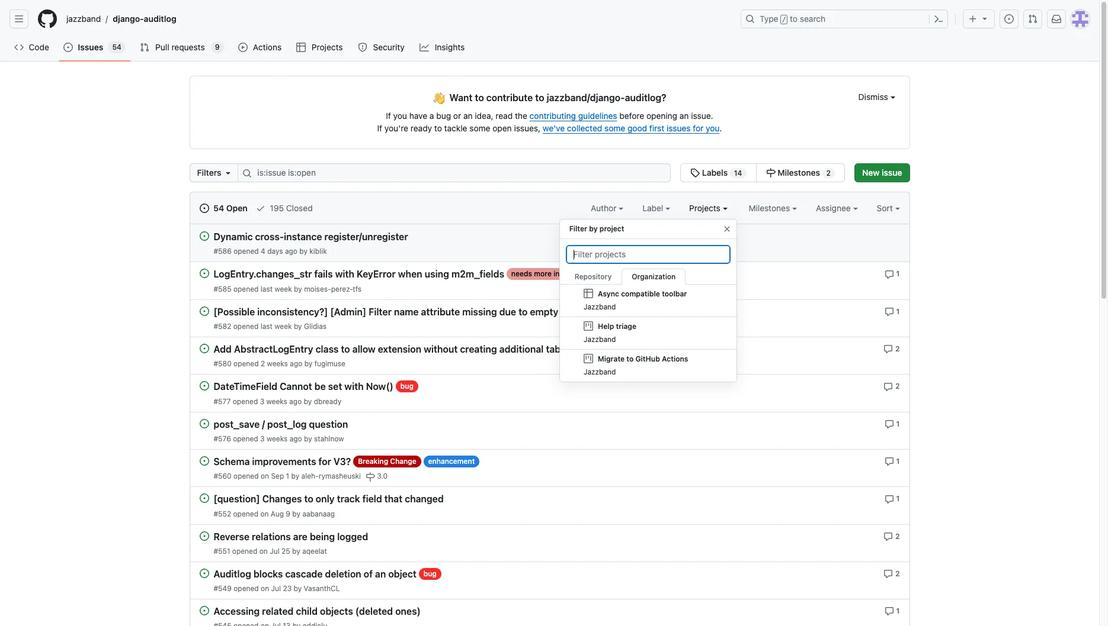 Task type: vqa. For each thing, say whether or not it's contained in the screenshot.


Task type: locate. For each thing, give the bounding box(es) containing it.
comment image
[[884, 270, 894, 279], [884, 307, 894, 317], [884, 345, 893, 354], [884, 383, 893, 392], [884, 495, 894, 505], [884, 533, 893, 542]]

rymasheuski
[[319, 472, 361, 481]]

/ left django-
[[106, 14, 108, 24]]

bug link right now()
[[396, 381, 418, 393]]

by right aug
[[292, 510, 300, 519]]

by down the datetimefield cannot be set with now() link
[[304, 397, 312, 406]]

needs more info up empty
[[511, 270, 566, 279]]

0 vertical spatial needs
[[511, 270, 532, 279]]

2 horizontal spatial /
[[782, 15, 786, 24]]

needs more info link up empty
[[507, 269, 571, 280]]

1 vertical spatial projects
[[689, 203, 723, 213]]

breaking change
[[358, 457, 416, 466]]

by left 'fugimuse' link at the left
[[304, 360, 312, 369]]

3 open issue element from the top
[[199, 306, 209, 316]]

1 horizontal spatial for
[[693, 123, 703, 133]]

opened
[[234, 247, 259, 256], [233, 285, 259, 294], [233, 322, 258, 331], [233, 360, 259, 369], [233, 397, 258, 406], [233, 435, 258, 444], [233, 472, 259, 481], [233, 510, 258, 519], [232, 547, 257, 556], [234, 585, 259, 594]]

2 vertical spatial weeks
[[267, 435, 288, 444]]

add abstractlogentry class to allow extension without creating additional table
[[214, 344, 568, 355]]

2 vertical spatial jazzband
[[583, 368, 616, 377]]

open issue image left reverse
[[199, 532, 209, 541]]

improvements
[[252, 457, 316, 468]]

when
[[398, 269, 422, 280]]

0 vertical spatial info
[[553, 270, 566, 279]]

1 horizontal spatial needs
[[660, 307, 681, 316]]

command palette image
[[934, 14, 943, 24]]

1 vertical spatial last
[[260, 322, 272, 331]]

dismiss
[[858, 92, 890, 102]]

/ inside jazzband / django-auditlog
[[106, 14, 108, 24]]

1 vertical spatial table image
[[583, 289, 593, 299]]

1 horizontal spatial enhancement link
[[571, 344, 627, 355]]

2 inside milestones 2
[[826, 169, 831, 178]]

filter
[[569, 225, 587, 233], [369, 307, 392, 318]]

1 horizontal spatial /
[[262, 419, 265, 430]]

9 right aug
[[286, 510, 290, 519]]

ago right days
[[285, 247, 297, 256]]

2 open issue image from the top
[[199, 307, 209, 316]]

1 horizontal spatial if
[[386, 111, 391, 121]]

1 horizontal spatial filter
[[569, 225, 587, 233]]

open issue image left dynamic
[[199, 232, 209, 241]]

1 last from the top
[[261, 285, 273, 294]]

triangle down image
[[980, 14, 990, 23]]

issue.
[[691, 111, 713, 121]]

1 vertical spatial 3
[[260, 435, 265, 444]]

tag image
[[690, 168, 700, 178]]

opened down reverse
[[232, 547, 257, 556]]

to left github
[[626, 355, 633, 364]]

triangle down image
[[224, 168, 233, 178]]

you're
[[384, 123, 408, 133]]

opened left 4
[[234, 247, 259, 256]]

0 horizontal spatial enhancement
[[428, 457, 475, 466]]

0 vertical spatial milestones
[[778, 168, 820, 178]]

filter left the name
[[369, 307, 392, 318]]

4 open issue element from the top
[[199, 344, 209, 354]]

5 open issue image from the top
[[199, 607, 209, 616]]

0 vertical spatial weeks
[[267, 360, 288, 369]]

type / to search
[[760, 14, 826, 24]]

1 vertical spatial 9
[[286, 510, 290, 519]]

0 vertical spatial jazzband
[[583, 303, 616, 312]]

glidias link
[[304, 322, 327, 331]]

milestones inside issue element
[[778, 168, 820, 178]]

post_save
[[214, 419, 260, 430]]

1 horizontal spatial you
[[706, 123, 720, 133]]

2 vertical spatial bug
[[423, 570, 437, 579]]

9
[[215, 43, 220, 52], [286, 510, 290, 519]]

1 vertical spatial bug
[[400, 382, 414, 391]]

0 horizontal spatial you
[[393, 111, 407, 121]]

close menu image
[[722, 225, 732, 234]]

bug right object
[[423, 570, 437, 579]]

👋
[[433, 90, 445, 106]]

by left stahlnow
[[304, 435, 312, 444]]

1 vertical spatial actions
[[662, 355, 688, 364]]

an right of
[[375, 569, 386, 580]]

with up perez-
[[335, 269, 354, 280]]

an right or
[[463, 111, 473, 121]]

open issue element for schema improvements for v3?
[[199, 456, 209, 466]]

1 horizontal spatial projects
[[689, 203, 723, 213]]

ago down post_log
[[290, 435, 302, 444]]

if left you're
[[377, 123, 382, 133]]

milestone image
[[366, 473, 375, 482]]

to inside filtered projects list box
[[626, 355, 633, 364]]

by down inconsistency?]
[[294, 322, 302, 331]]

jul left 25
[[270, 547, 279, 556]]

1 week from the top
[[275, 285, 292, 294]]

1 vertical spatial info
[[702, 307, 715, 316]]

1 vertical spatial issue opened image
[[199, 204, 209, 213]]

2 jazzband from the top
[[583, 335, 616, 344]]

11 open issue element from the top
[[199, 606, 209, 616]]

schema
[[214, 457, 250, 468]]

weeks inside post_save / post_log question #576             opened 3 weeks ago by stahlnow
[[267, 435, 288, 444]]

open issue image
[[199, 232, 209, 241], [199, 307, 209, 316], [199, 344, 209, 354], [199, 419, 209, 429], [199, 494, 209, 504], [199, 532, 209, 541]]

by down instance
[[299, 247, 307, 256]]

0 vertical spatial filter
[[569, 225, 587, 233]]

ready
[[411, 123, 432, 133]]

actions right play icon
[[253, 42, 282, 52]]

needs more info link down toolbar
[[655, 306, 720, 318]]

(deleted
[[355, 607, 393, 618]]

issue opened image
[[64, 43, 73, 52]]

notifications image
[[1052, 14, 1061, 24]]

add abstractlogentry class to allow extension without creating additional table link
[[214, 344, 568, 355]]

opened down post_save
[[233, 435, 258, 444]]

jazzband down "migrate"
[[583, 368, 616, 377]]

bug link for datetimefield cannot be set with now()
[[396, 381, 418, 393]]

1 vertical spatial filter
[[369, 307, 392, 318]]

bug for datetimefield cannot be set with now()
[[400, 382, 414, 391]]

#552
[[214, 510, 231, 519]]

info for logentry.changes_str fails with keyerror when using m2m_fields
[[553, 270, 566, 279]]

0 horizontal spatial issue opened image
[[199, 204, 209, 213]]

you down issue.
[[706, 123, 720, 133]]

actions link
[[233, 39, 287, 56]]

0 horizontal spatial 9
[[215, 43, 220, 52]]

reverse relations are being logged #551             opened on jul 25 by aqeelat
[[214, 532, 368, 556]]

weeks down post_save / post_log question link
[[267, 435, 288, 444]]

set
[[328, 382, 342, 393]]

/ inside type / to search
[[782, 15, 786, 24]]

1 horizontal spatial needs more info link
[[655, 306, 720, 318]]

auditlog blocks cascade deletion of an object
[[214, 569, 416, 580]]

needs down toolbar
[[660, 307, 681, 316]]

needs more info link for [possible inconsistency?] [admin] filter name attribute missing due to empty
[[655, 306, 720, 318]]

cross-
[[255, 232, 284, 243]]

1 open issue image from the top
[[199, 269, 209, 279]]

projects left shield image
[[312, 42, 343, 52]]

0 horizontal spatial enhancement link
[[423, 456, 480, 468]]

code link
[[9, 39, 54, 56]]

opened up datetimefield
[[233, 360, 259, 369]]

homepage image
[[38, 9, 57, 28]]

allow
[[352, 344, 376, 355]]

open issue element for add abstractlogentry class to allow extension without creating additional table
[[199, 344, 209, 354]]

5 open issue image from the top
[[199, 494, 209, 504]]

0 vertical spatial issue opened image
[[1004, 14, 1014, 24]]

0 vertical spatial bug
[[436, 111, 451, 121]]

1 vertical spatial needs more info link
[[655, 306, 720, 318]]

by inside reverse relations are being logged #551             opened on jul 25 by aqeelat
[[292, 547, 300, 556]]

logentry.changes_str fails with keyerror when using m2m_fields
[[214, 269, 504, 280]]

0 vertical spatial last
[[261, 285, 273, 294]]

milestones
[[778, 168, 820, 178], [749, 203, 792, 213]]

needs more info for [possible inconsistency?] [admin] filter name attribute missing due to empty
[[660, 307, 715, 316]]

1 horizontal spatial 54
[[213, 203, 224, 213]]

for inside if you have a bug or an idea, read the contributing guidelines before opening an issue. if you're ready to tackle some open issues, we've collected some good first issues for you .
[[693, 123, 703, 133]]

project image
[[583, 354, 593, 364]]

54 left open
[[213, 203, 224, 213]]

0 horizontal spatial 54
[[112, 43, 121, 52]]

for down issue.
[[693, 123, 703, 133]]

54 open link
[[199, 202, 248, 214]]

0 horizontal spatial needs
[[511, 270, 532, 279]]

weeks for cannot
[[266, 397, 287, 406]]

check image
[[256, 204, 265, 213]]

1 horizontal spatial table image
[[583, 289, 593, 299]]

last for [possible inconsistency?] [admin] filter name attribute missing due to empty
[[260, 322, 272, 331]]

195 closed link
[[256, 202, 313, 214]]

bug link for auditlog blocks cascade deletion of an object
[[419, 569, 441, 581]]

0 vertical spatial for
[[693, 123, 703, 133]]

1 horizontal spatial actions
[[662, 355, 688, 364]]

some down idea,
[[469, 123, 490, 133]]

5 open issue element from the top
[[199, 381, 209, 391]]

2 some from the left
[[604, 123, 625, 133]]

open issue element for datetimefield cannot be set with now()
[[199, 381, 209, 391]]

open issue image left "[possible"
[[199, 307, 209, 316]]

git pull request image
[[140, 43, 149, 52]]

8 open issue element from the top
[[199, 494, 209, 504]]

0 vertical spatial 3
[[260, 397, 264, 406]]

cannot
[[280, 382, 312, 393]]

2 last from the top
[[260, 322, 272, 331]]

m2m_fields
[[451, 269, 504, 280]]

filter left project
[[569, 225, 587, 233]]

2 open issue image from the top
[[199, 382, 209, 391]]

1 vertical spatial jazzband
[[583, 335, 616, 344]]

0 horizontal spatial table image
[[297, 43, 306, 52]]

0 horizontal spatial some
[[469, 123, 490, 133]]

enhancement up project icon
[[575, 345, 622, 354]]

#560             opened on sep 1 by aleh-rymasheuski
[[214, 472, 361, 481]]

async
[[598, 290, 619, 299]]

weeks up post_save / post_log question link
[[266, 397, 287, 406]]

open issue image
[[199, 269, 209, 279], [199, 382, 209, 391], [199, 457, 209, 466], [199, 569, 209, 579], [199, 607, 209, 616]]

some
[[469, 123, 490, 133], [604, 123, 625, 133]]

0 vertical spatial actions
[[253, 42, 282, 52]]

1 horizontal spatial info
[[702, 307, 715, 316]]

open
[[493, 123, 512, 133]]

to left the only
[[304, 494, 313, 505]]

bug for auditlog blocks cascade deletion of an object
[[423, 570, 437, 579]]

more down toolbar
[[683, 307, 700, 316]]

jul left 23
[[271, 585, 281, 594]]

last down the logentry.changes_str
[[261, 285, 273, 294]]

0 horizontal spatial for
[[318, 457, 331, 468]]

1 horizontal spatial more
[[683, 307, 700, 316]]

migrate
[[598, 355, 624, 364]]

0 horizontal spatial bug link
[[396, 381, 418, 393]]

1 horizontal spatial needs more info
[[660, 307, 715, 316]]

0 horizontal spatial info
[[553, 270, 566, 279]]

jazzband for help triage
[[583, 335, 616, 344]]

1 horizontal spatial enhancement
[[575, 345, 622, 354]]

some down before
[[604, 123, 625, 133]]

add
[[214, 344, 232, 355]]

none search field containing filters
[[189, 164, 845, 182]]

1 vertical spatial bug link
[[419, 569, 441, 581]]

Filter projects text field
[[566, 245, 730, 264]]

jazzband down async at the right
[[583, 303, 616, 312]]

6 open issue image from the top
[[199, 532, 209, 541]]

3 open issue image from the top
[[199, 457, 209, 466]]

1 1 link from the top
[[884, 269, 900, 279]]

0 horizontal spatial projects
[[312, 42, 343, 52]]

open issue image for logentry.changes_str fails with keyerror when using m2m_fields
[[199, 269, 209, 279]]

sep
[[271, 472, 284, 481]]

1 horizontal spatial bug link
[[419, 569, 441, 581]]

3 open issue image from the top
[[199, 344, 209, 354]]

on inside reverse relations are being logged #551             opened on jul 25 by aqeelat
[[259, 547, 268, 556]]

1 open issue image from the top
[[199, 232, 209, 241]]

0 vertical spatial enhancement
[[575, 345, 622, 354]]

2 week from the top
[[274, 322, 292, 331]]

jul
[[270, 547, 279, 556], [271, 585, 281, 594]]

label button
[[642, 202, 670, 214]]

for up aleh-rymasheuski 'link'
[[318, 457, 331, 468]]

accessing related child objects (deleted ones)
[[214, 607, 421, 618]]

aabanaag link
[[302, 510, 335, 519]]

milestones down milestone image
[[749, 203, 792, 213]]

needs more info down toolbar
[[660, 307, 715, 316]]

an up 'issues'
[[680, 111, 689, 121]]

6 open issue element from the top
[[199, 419, 209, 429]]

open issue image left post_save
[[199, 419, 209, 429]]

1 vertical spatial 54
[[213, 203, 224, 213]]

/ left post_log
[[262, 419, 265, 430]]

1 vertical spatial for
[[318, 457, 331, 468]]

table image right actions link
[[297, 43, 306, 52]]

comment image
[[884, 420, 894, 430], [884, 458, 894, 467], [884, 570, 893, 580], [884, 608, 894, 617]]

1 vertical spatial more
[[683, 307, 700, 316]]

issue opened image left 54 open
[[199, 204, 209, 213]]

weeks for abstractlogentry
[[267, 360, 288, 369]]

4 open issue image from the top
[[199, 419, 209, 429]]

open issue image for auditlog blocks cascade deletion of an object
[[199, 569, 209, 579]]

/ for jazzband
[[106, 14, 108, 24]]

1 open issue element from the top
[[199, 231, 209, 241]]

weeks down abstractlogentry
[[267, 360, 288, 369]]

we've collected some good first issues for you link
[[543, 123, 720, 133]]

to right due
[[518, 307, 528, 318]]

changed
[[405, 494, 444, 505]]

closed
[[286, 203, 313, 213]]

with right set
[[344, 382, 364, 393]]

0 horizontal spatial more
[[534, 270, 552, 279]]

list containing jazzband
[[62, 9, 734, 28]]

opened down datetimefield
[[233, 397, 258, 406]]

first
[[649, 123, 664, 133]]

stahlnow link
[[314, 435, 344, 444]]

enhancement for the left enhancement link
[[428, 457, 475, 466]]

jazzband down help
[[583, 335, 616, 344]]

opened inside post_save / post_log question #576             opened 3 weeks ago by stahlnow
[[233, 435, 258, 444]]

of
[[364, 569, 373, 580]]

open issue image for [possible inconsistency?] [admin] filter name attribute missing due to empty
[[199, 307, 209, 316]]

issue opened image
[[1004, 14, 1014, 24], [199, 204, 209, 213]]

auditlog?
[[625, 92, 666, 103]]

auditlog
[[214, 569, 251, 580]]

opened inside reverse relations are being logged #551             opened on jul 25 by aqeelat
[[232, 547, 257, 556]]

menu containing filter by project
[[559, 214, 737, 392]]

1 vertical spatial weeks
[[266, 397, 287, 406]]

0 horizontal spatial /
[[106, 14, 108, 24]]

open issue image for [question] changes to only track field that changed
[[199, 494, 209, 504]]

actions
[[253, 42, 282, 52], [662, 355, 688, 364]]

filter by project
[[569, 225, 624, 233]]

1 vertical spatial enhancement
[[428, 457, 475, 466]]

by right 25
[[292, 547, 300, 556]]

3 2 link from the top
[[884, 531, 900, 542]]

opened inside '[question] changes to only track field that changed #552             opened on aug 9 by aabanaag'
[[233, 510, 258, 519]]

0 horizontal spatial needs more info link
[[507, 269, 571, 280]]

opened down [question]
[[233, 510, 258, 519]]

bug link right object
[[419, 569, 441, 581]]

projects up close menu icon
[[689, 203, 723, 213]]

enhancement link up "changed"
[[423, 456, 480, 468]]

toolbar
[[662, 290, 687, 299]]

1 horizontal spatial some
[[604, 123, 625, 133]]

54 right issues
[[112, 43, 121, 52]]

#577
[[214, 397, 231, 406]]

pull
[[155, 42, 169, 52]]

if you have a bug or an idea, read the contributing guidelines before opening an issue. if you're ready to tackle some open issues, we've collected some good first issues for you .
[[377, 111, 722, 133]]

5 1 link from the top
[[884, 494, 900, 505]]

open issue element
[[199, 231, 209, 241], [199, 269, 209, 279], [199, 306, 209, 316], [199, 344, 209, 354], [199, 381, 209, 391], [199, 419, 209, 429], [199, 456, 209, 466], [199, 494, 209, 504], [199, 531, 209, 541], [199, 569, 209, 579], [199, 606, 209, 616]]

👋 want to contribute to jazzband/django-auditlog?
[[433, 90, 666, 106]]

labels 14
[[700, 168, 742, 178]]

week for logentry.changes_str fails with keyerror when using m2m_fields
[[275, 285, 292, 294]]

info
[[553, 270, 566, 279], [702, 307, 715, 316]]

on left aug
[[260, 510, 269, 519]]

days
[[267, 247, 283, 256]]

3
[[260, 397, 264, 406], [260, 435, 265, 444]]

by inside dynamic cross-instance register/unregister #586             opened 4 days ago by kiblik
[[299, 247, 307, 256]]

with
[[335, 269, 354, 280], [344, 382, 364, 393]]

[question] changes to only track field that changed #552             opened on aug 9 by aabanaag
[[214, 494, 444, 519]]

open issue image for datetimefield cannot be set with now()
[[199, 382, 209, 391]]

/ for post_save
[[262, 419, 265, 430]]

week down inconsistency?]
[[274, 322, 292, 331]]

7 open issue element from the top
[[199, 456, 209, 466]]

milestones for milestones
[[749, 203, 792, 213]]

0 vertical spatial more
[[534, 270, 552, 279]]

1 jazzband from the top
[[583, 303, 616, 312]]

1 vertical spatial needs
[[660, 307, 681, 316]]

breaking
[[358, 457, 388, 466]]

projects button
[[689, 202, 727, 214]]

9 open issue element from the top
[[199, 531, 209, 541]]

0 vertical spatial jul
[[270, 547, 279, 556]]

last up abstractlogentry
[[260, 322, 272, 331]]

1 vertical spatial week
[[274, 322, 292, 331]]

None search field
[[189, 164, 845, 182]]

enhancement link down help
[[571, 344, 627, 355]]

comment image for auditlog blocks cascade deletion of an object
[[884, 570, 893, 580]]

on down relations
[[259, 547, 268, 556]]

to inside '[question] changes to only track field that changed #552             opened on aug 9 by aabanaag'
[[304, 494, 313, 505]]

bug right now()
[[400, 382, 414, 391]]

Search all issues text field
[[238, 164, 671, 182]]

list
[[62, 9, 734, 28]]

3 jazzband from the top
[[583, 368, 616, 377]]

0 vertical spatial table image
[[297, 43, 306, 52]]

comment image for datetimefield cannot be set with now()
[[884, 383, 893, 392]]

54 inside 54 open link
[[213, 203, 224, 213]]

you up you're
[[393, 111, 407, 121]]

open issue element for logentry.changes_str fails with keyerror when using m2m_fields
[[199, 269, 209, 279]]

actions right github
[[662, 355, 688, 364]]

4 open issue image from the top
[[199, 569, 209, 579]]

async compatible toolbar
[[598, 290, 687, 299]]

week up inconsistency?]
[[275, 285, 292, 294]]

bug right a
[[436, 111, 451, 121]]

0 vertical spatial 54
[[112, 43, 121, 52]]

comment image for add abstractlogentry class to allow extension without creating additional table
[[884, 345, 893, 354]]

3 down post_save / post_log question link
[[260, 435, 265, 444]]

milestones inside popup button
[[749, 203, 792, 213]]

github
[[635, 355, 660, 364]]

0 horizontal spatial if
[[377, 123, 382, 133]]

play image
[[238, 43, 247, 52]]

3 down datetimefield
[[260, 397, 264, 406]]

menu
[[559, 214, 737, 392]]

post_save / post_log question link
[[214, 419, 348, 430]]

0 vertical spatial needs more info
[[511, 270, 566, 279]]

/ inside post_save / post_log question #576             opened 3 weeks ago by stahlnow
[[262, 419, 265, 430]]

filter inside "menu"
[[569, 225, 587, 233]]

kiblik link
[[309, 247, 327, 256]]

milestones right milestone image
[[778, 168, 820, 178]]

1 vertical spatial enhancement link
[[423, 456, 480, 468]]

3 inside post_save / post_log question #576             opened 3 weeks ago by stahlnow
[[260, 435, 265, 444]]

table image
[[297, 43, 306, 52], [583, 289, 593, 299]]

0 vertical spatial 9
[[215, 43, 220, 52]]

1 vertical spatial needs more info
[[660, 307, 715, 316]]

graph image
[[420, 43, 429, 52]]

1 vertical spatial milestones
[[749, 203, 792, 213]]

to up contributing
[[535, 92, 544, 103]]

10 open issue element from the top
[[199, 569, 209, 579]]

1 horizontal spatial 9
[[286, 510, 290, 519]]

2 open issue element from the top
[[199, 269, 209, 279]]

0 vertical spatial needs more info link
[[507, 269, 571, 280]]

milestones 2
[[775, 168, 831, 178]]

schema improvements for v3? link
[[214, 457, 351, 468]]

open issue image left the add
[[199, 344, 209, 354]]

#576
[[214, 435, 231, 444]]

open
[[226, 203, 248, 213]]

needs
[[511, 270, 532, 279], [660, 307, 681, 316]]

/ right 'type'
[[782, 15, 786, 24]]

more up empty
[[534, 270, 552, 279]]

requests
[[172, 42, 205, 52]]

0 vertical spatial bug link
[[396, 381, 418, 393]]

sort
[[877, 203, 893, 213]]

needs up due
[[511, 270, 532, 279]]

ago inside post_save / post_log question #576             opened 3 weeks ago by stahlnow
[[290, 435, 302, 444]]

0 vertical spatial with
[[335, 269, 354, 280]]

author
[[591, 203, 619, 213]]

0 vertical spatial week
[[275, 285, 292, 294]]

open issue element for [possible inconsistency?] [admin] filter name attribute missing due to empty
[[199, 306, 209, 316]]

table image down 'repository' button
[[583, 289, 593, 299]]

[admin]
[[330, 307, 366, 318]]

projects link
[[292, 39, 348, 56]]



Task type: describe. For each thing, give the bounding box(es) containing it.
dbready link
[[314, 397, 341, 406]]

milestone image
[[766, 168, 775, 178]]

by right 23
[[294, 585, 302, 594]]

comment image for [possible inconsistency?] [admin] filter name attribute missing due to empty
[[884, 307, 894, 317]]

accessing related child objects (deleted ones) link
[[214, 607, 421, 618]]

0 horizontal spatial filter
[[369, 307, 392, 318]]

ago inside dynamic cross-instance register/unregister #586             opened 4 days ago by kiblik
[[285, 247, 297, 256]]

to left the search
[[790, 14, 798, 24]]

related
[[262, 607, 294, 618]]

stahlnow
[[314, 435, 344, 444]]

54 for 54 open
[[213, 203, 224, 213]]

are
[[293, 532, 307, 543]]

4 2 link from the top
[[884, 569, 900, 580]]

#582
[[214, 322, 231, 331]]

fugimuse link
[[314, 360, 345, 369]]

last for logentry.changes_str fails with keyerror when using m2m_fields
[[261, 285, 273, 294]]

search
[[800, 14, 826, 24]]

0 vertical spatial if
[[386, 111, 391, 121]]

idea,
[[475, 111, 493, 121]]

contributing
[[530, 111, 576, 121]]

guidelines
[[578, 111, 617, 121]]

the
[[515, 111, 527, 121]]

on left sep
[[261, 472, 269, 481]]

1 vertical spatial if
[[377, 123, 382, 133]]

ago down the cannot
[[289, 397, 302, 406]]

accessing
[[214, 607, 260, 618]]

new issue
[[862, 168, 902, 178]]

0 vertical spatial projects
[[312, 42, 343, 52]]

6 1 link from the top
[[884, 606, 900, 617]]

on inside '[question] changes to only track field that changed #552             opened on aug 9 by aabanaag'
[[260, 510, 269, 519]]

filters
[[197, 168, 221, 178]]

due
[[499, 307, 516, 318]]

tackle
[[444, 123, 467, 133]]

#580
[[214, 360, 232, 369]]

#582             opened last week by glidias
[[214, 322, 327, 331]]

issue element
[[680, 164, 845, 182]]

open issue element for auditlog blocks cascade deletion of an object
[[199, 569, 209, 579]]

1 vertical spatial with
[[344, 382, 364, 393]]

on down blocks
[[261, 585, 269, 594]]

collected
[[567, 123, 602, 133]]

0 vertical spatial enhancement link
[[571, 344, 627, 355]]

objects
[[320, 607, 353, 618]]

#580             opened 2 weeks ago by fugimuse
[[214, 360, 345, 369]]

1 horizontal spatial issue opened image
[[1004, 14, 1014, 24]]

issues
[[667, 123, 691, 133]]

aug
[[271, 510, 284, 519]]

that
[[384, 494, 402, 505]]

info for [possible inconsistency?] [admin] filter name attribute missing due to empty
[[702, 307, 715, 316]]

0 horizontal spatial an
[[375, 569, 386, 580]]

instance
[[284, 232, 322, 243]]

0 vertical spatial you
[[393, 111, 407, 121]]

opened inside dynamic cross-instance register/unregister #586             opened 4 days ago by kiblik
[[234, 247, 259, 256]]

search image
[[243, 169, 252, 178]]

to right want
[[475, 92, 484, 103]]

54 for 54
[[112, 43, 121, 52]]

195
[[270, 203, 284, 213]]

spec.lookup_kwarg
[[563, 308, 650, 318]]

cascade
[[285, 569, 323, 580]]

by left moises-
[[294, 285, 302, 294]]

moises-
[[304, 285, 331, 294]]

open issue image for dynamic cross-instance register/unregister
[[199, 232, 209, 241]]

comment image for post_save / post_log question
[[884, 420, 894, 430]]

open issue image for reverse relations are being logged
[[199, 532, 209, 541]]

needs more info link for logentry.changes_str fails with keyerror when using m2m_fields
[[507, 269, 571, 280]]

jazzband / django-auditlog
[[66, 14, 176, 24]]

aabanaag
[[302, 510, 335, 519]]

dismiss button
[[858, 91, 895, 103]]

security link
[[353, 39, 410, 56]]

to inside if you have a bug or an idea, read the contributing guidelines before opening an issue. if you're ready to tackle some open issues, we've collected some good first issues for you .
[[434, 123, 442, 133]]

#586
[[214, 247, 232, 256]]

by inside post_save / post_log question #576             opened 3 weeks ago by stahlnow
[[304, 435, 312, 444]]

1 horizontal spatial an
[[463, 111, 473, 121]]

projects inside popup button
[[689, 203, 723, 213]]

open issue element for post_save / post_log question
[[199, 419, 209, 429]]

#549
[[214, 585, 232, 594]]

by inside '[question] changes to only track field that changed #552             opened on aug 9 by aabanaag'
[[292, 510, 300, 519]]

needs for logentry.changes_str fails with keyerror when using m2m_fields
[[511, 270, 532, 279]]

new
[[862, 168, 880, 178]]

dbready
[[314, 397, 341, 406]]

have
[[409, 111, 427, 121]]

enhancement for topmost enhancement link
[[575, 345, 622, 354]]

keyerror
[[357, 269, 396, 280]]

attribute
[[421, 307, 460, 318]]

1 2 link from the top
[[884, 344, 900, 354]]

[question]
[[214, 494, 260, 505]]

issue
[[882, 168, 902, 178]]

3 1 link from the top
[[884, 419, 900, 430]]

issues,
[[514, 123, 540, 133]]

more for logentry.changes_str fails with keyerror when using m2m_fields
[[534, 270, 552, 279]]

milestones for milestones 2
[[778, 168, 820, 178]]

logentry.changes_str fails with keyerror when using m2m_fields link
[[214, 269, 504, 280]]

relations
[[252, 532, 291, 543]]

additional
[[499, 344, 544, 355]]

54 open
[[211, 203, 248, 213]]

4 1 link from the top
[[884, 456, 900, 467]]

jazzband for async compatible toolbar
[[583, 303, 616, 312]]

name
[[394, 307, 419, 318]]

comment image for schema improvements for v3?
[[884, 458, 894, 467]]

open issue image for post_save / post_log question
[[199, 419, 209, 429]]

before
[[619, 111, 644, 121]]

post_save / post_log question #576             opened 3 weeks ago by stahlnow
[[214, 419, 348, 444]]

inconsistency?]
[[257, 307, 328, 318]]

week for [possible inconsistency?] [admin] filter name attribute missing due to empty
[[274, 322, 292, 331]]

good
[[627, 123, 647, 133]]

2 1 link from the top
[[884, 306, 900, 317]]

perez-
[[331, 285, 353, 294]]

#585
[[214, 285, 231, 294]]

table image inside projects link
[[297, 43, 306, 52]]

v3?
[[333, 457, 351, 468]]

open issue image for schema improvements for v3?
[[199, 457, 209, 466]]

comment image for logentry.changes_str fails with keyerror when using m2m_fields
[[884, 270, 894, 279]]

aqeelat
[[302, 547, 327, 556]]

9 inside '[question] changes to only track field that changed #552             opened on aug 9 by aabanaag'
[[286, 510, 290, 519]]

creating
[[460, 344, 497, 355]]

breaking change link
[[353, 456, 421, 468]]

object
[[388, 569, 416, 580]]

[question] changes to only track field that changed link
[[214, 494, 444, 505]]

using
[[425, 269, 449, 280]]

moises-perez-tfs link
[[304, 285, 361, 294]]

plus image
[[968, 14, 978, 24]]

1 vertical spatial jul
[[271, 585, 281, 594]]

code image
[[14, 43, 24, 52]]

opened down "[possible"
[[233, 322, 258, 331]]

bug inside if you have a bug or an idea, read the contributing guidelines before opening an issue. if you're ready to tackle some open issues, we've collected some good first issues for you .
[[436, 111, 451, 121]]

open issue image for add abstractlogentry class to allow extension without creating additional table
[[199, 344, 209, 354]]

jazzband for migrate to github actions
[[583, 368, 616, 377]]

reverse
[[214, 532, 249, 543]]

project image
[[583, 322, 593, 331]]

open issue element for [question] changes to only track field that changed
[[199, 494, 209, 504]]

organization button
[[622, 269, 686, 285]]

0 horizontal spatial actions
[[253, 42, 282, 52]]

git pull request image
[[1028, 14, 1038, 24]]

3.0
[[377, 472, 388, 481]]

issue opened image inside 54 open link
[[199, 204, 209, 213]]

extension
[[378, 344, 421, 355]]

auditlog
[[144, 14, 176, 24]]

Issues search field
[[238, 164, 671, 182]]

insights
[[435, 42, 465, 52]]

ago up the cannot
[[290, 360, 302, 369]]

actions inside filtered projects list box
[[662, 355, 688, 364]]

open issue element for reverse relations are being logged
[[199, 531, 209, 541]]

we've
[[543, 123, 565, 133]]

opened down the logentry.changes_str
[[233, 285, 259, 294]]

dynamic cross-instance register/unregister link
[[214, 232, 408, 243]]

#560
[[214, 472, 231, 481]]

logentry.changes_str
[[214, 269, 312, 280]]

jazzband link
[[62, 9, 106, 28]]

25
[[281, 547, 290, 556]]

open issue image for accessing related child objects (deleted ones)
[[199, 607, 209, 616]]

opened down auditlog
[[234, 585, 259, 594]]

by left aleh- in the left bottom of the page
[[291, 472, 299, 481]]

tfs
[[353, 285, 361, 294]]

logged
[[337, 532, 368, 543]]

jul inside reverse relations are being logged #551             opened on jul 25 by aqeelat
[[270, 547, 279, 556]]

2 horizontal spatial an
[[680, 111, 689, 121]]

datetimefield cannot be set with now()
[[214, 382, 393, 393]]

dynamic
[[214, 232, 253, 243]]

opened down schema
[[233, 472, 259, 481]]

project type tab list
[[560, 264, 736, 285]]

or
[[453, 111, 461, 121]]

1 some from the left
[[469, 123, 490, 133]]

to right class
[[341, 344, 350, 355]]

4
[[261, 247, 265, 256]]

new issue link
[[854, 164, 910, 182]]

3.0 link
[[366, 472, 388, 482]]

open issue element for dynamic cross-instance register/unregister
[[199, 231, 209, 241]]

schema improvements for v3?
[[214, 457, 351, 468]]

missing
[[462, 307, 497, 318]]

open issue element for accessing related child objects (deleted ones)
[[199, 606, 209, 616]]

fugimuse
[[314, 360, 345, 369]]

filtered projects list box
[[560, 285, 736, 383]]

more for [possible inconsistency?] [admin] filter name attribute missing due to empty
[[683, 307, 700, 316]]

by left project
[[589, 225, 598, 233]]

needs for [possible inconsistency?] [admin] filter name attribute missing due to empty
[[660, 307, 681, 316]]

1 vertical spatial you
[[706, 123, 720, 133]]

/ for type
[[782, 15, 786, 24]]

.
[[720, 123, 722, 133]]

2 2 link from the top
[[884, 381, 900, 392]]

shield image
[[358, 43, 367, 52]]

needs more info for logentry.changes_str fails with keyerror when using m2m_fields
[[511, 270, 566, 279]]



